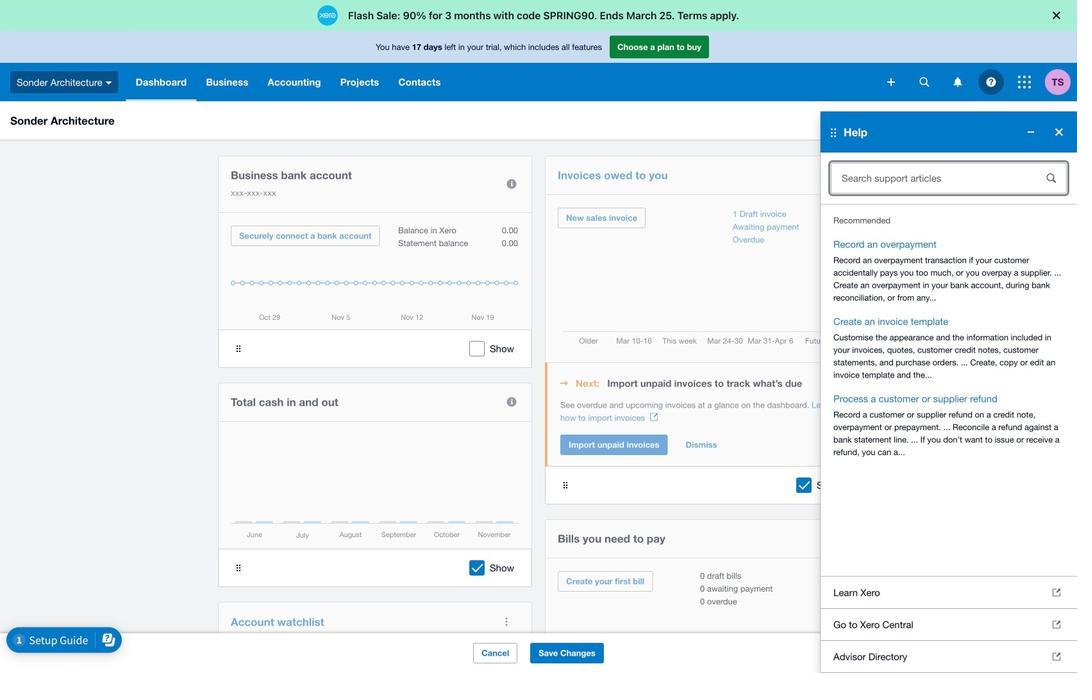Task type: vqa. For each thing, say whether or not it's contained in the screenshot.
RA popup button
no



Task type: locate. For each thing, give the bounding box(es) containing it.
1 horizontal spatial svg image
[[986, 77, 996, 87]]

dialog
[[0, 0, 1077, 31]]

2 group from the top
[[821, 673, 1077, 673]]

Search support articles field
[[832, 166, 1031, 190]]

svg image
[[986, 77, 996, 87], [887, 78, 895, 86]]

collapse help menu image
[[1018, 119, 1044, 145]]

svg image
[[1018, 76, 1031, 88], [920, 77, 929, 87], [954, 77, 962, 87], [106, 81, 112, 84]]

group
[[821, 112, 1077, 673], [821, 673, 1077, 673]]

banner
[[0, 31, 1077, 673]]

1 group from the top
[[821, 112, 1077, 673]]

opens in a new tab image
[[650, 413, 658, 421]]



Task type: describe. For each thing, give the bounding box(es) containing it.
submit search image
[[1039, 165, 1064, 191]]

close help menu image
[[1046, 119, 1072, 145]]

panel body document
[[560, 399, 846, 424]]

0 horizontal spatial svg image
[[887, 78, 895, 86]]



